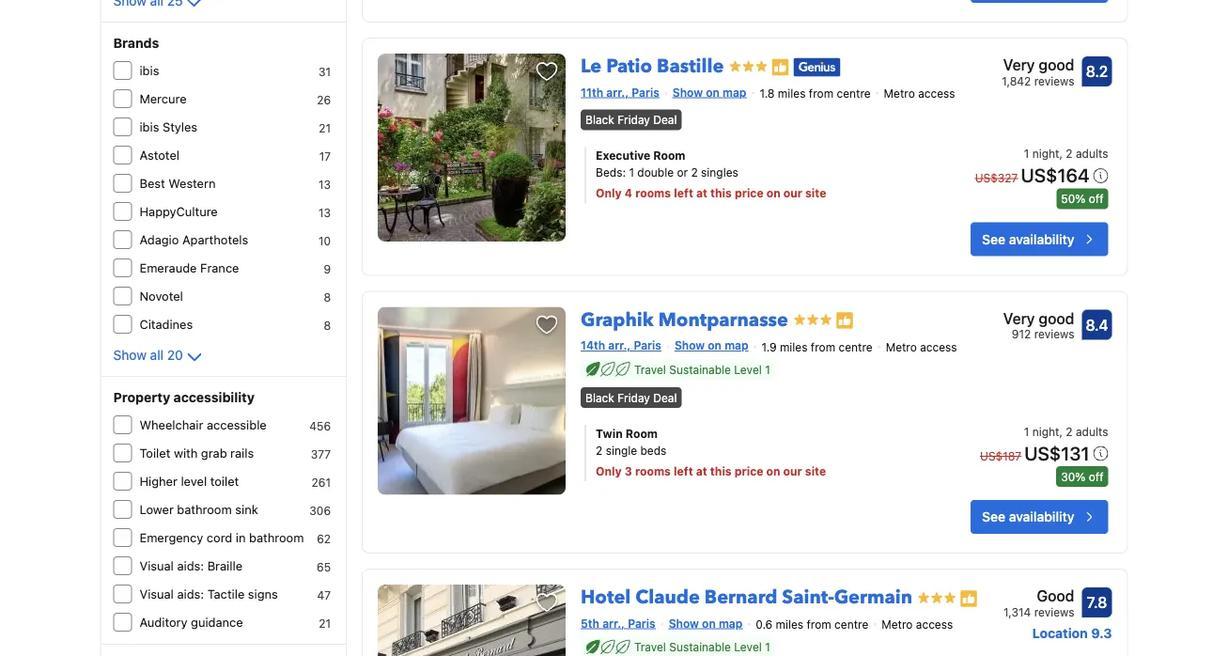 Task type: vqa. For each thing, say whether or not it's contained in the screenshot.
2nd 21 from the bottom of the page
yes



Task type: describe. For each thing, give the bounding box(es) containing it.
paris for montparnasse
[[634, 339, 662, 352]]

0 vertical spatial bathroom
[[177, 502, 232, 517]]

1 up us$164
[[1024, 147, 1030, 160]]

47
[[317, 588, 331, 602]]

graphik
[[581, 307, 654, 333]]

377
[[311, 447, 331, 461]]

sustainable for montparnasse
[[670, 363, 731, 376]]

8 for novotel
[[324, 290, 331, 304]]

show for hotel
[[669, 617, 699, 630]]

8.2
[[1086, 62, 1109, 80]]

miles for hotel claude bernard saint-germain
[[776, 618, 804, 631]]

0.6 miles from centre
[[756, 618, 869, 631]]

twin
[[596, 427, 623, 440]]

9
[[324, 262, 331, 275]]

7.8
[[1087, 594, 1108, 612]]

emergency
[[140, 531, 203, 545]]

see for le patio bastille
[[982, 231, 1006, 247]]

price inside the twin room 2 single beds only 3 rooms left at this price on our site
[[735, 465, 764, 478]]

saint-
[[782, 585, 834, 611]]

executive room link
[[596, 147, 914, 164]]

26
[[317, 93, 331, 106]]

visual aids: braille
[[140, 559, 243, 573]]

hotel claude bernard saint-germain
[[581, 585, 913, 611]]

261
[[312, 476, 331, 489]]

travel sustainable level 1 for claude
[[635, 641, 771, 654]]

on for patio
[[706, 85, 720, 99]]

emeraude france
[[140, 261, 239, 275]]

friday for patio
[[618, 113, 650, 126]]

see for graphik montparnasse
[[982, 509, 1006, 525]]

21 for ibis styles
[[319, 121, 331, 134]]

see availability for le patio bastille
[[982, 231, 1075, 247]]

lower
[[140, 502, 174, 517]]

metro for graphik montparnasse
[[886, 340, 917, 353]]

2 inside executive room beds: 1 double or 2 singles only 4 rooms left at this price on our site
[[691, 166, 698, 179]]

scored 7.8 element
[[1082, 588, 1112, 618]]

auditory
[[140, 615, 188, 629]]

room for patio
[[654, 149, 686, 162]]

20
[[167, 347, 183, 363]]

sustainable for claude
[[670, 641, 731, 654]]

metro access for hotel claude bernard saint-germain
[[882, 618, 953, 631]]

wheelchair
[[140, 418, 203, 432]]

11th arr., paris
[[581, 85, 660, 99]]

double
[[638, 166, 674, 179]]

4
[[625, 187, 633, 200]]

western
[[168, 176, 216, 190]]

5th arr., paris
[[581, 617, 656, 630]]

bastille
[[657, 53, 724, 79]]

11th
[[581, 85, 604, 99]]

centre for graphik montparnasse
[[839, 340, 873, 353]]

emergency cord in bathroom
[[140, 531, 304, 545]]

astotel
[[140, 148, 180, 162]]

map for claude
[[719, 617, 743, 630]]

beds
[[641, 444, 667, 457]]

on for claude
[[702, 617, 716, 630]]

germain
[[834, 585, 913, 611]]

accessible
[[207, 418, 267, 432]]

arr., for le
[[607, 85, 629, 99]]

9.3
[[1092, 626, 1112, 641]]

on inside executive room beds: 1 double or 2 singles only 4 rooms left at this price on our site
[[767, 187, 781, 200]]

guidance
[[191, 615, 243, 629]]

1 down 0.6
[[765, 641, 771, 654]]

this property is part of our preferred partner programme. it is committed to providing commendable service and good value. it will pay us a higher commission if you make a booking. image for graphik montparnasse
[[836, 311, 854, 330]]

this inside executive room beds: 1 double or 2 singles only 4 rooms left at this price on our site
[[711, 187, 732, 200]]

cord
[[207, 531, 232, 545]]

1.9
[[762, 340, 777, 353]]

accessibility
[[174, 390, 255, 405]]

only inside the twin room 2 single beds only 3 rooms left at this price on our site
[[596, 465, 622, 478]]

level for montparnasse
[[734, 363, 762, 376]]

10
[[319, 234, 331, 247]]

3
[[625, 465, 632, 478]]

metro access for le patio bastille
[[884, 87, 956, 100]]

5th
[[581, 617, 600, 630]]

good
[[1037, 587, 1075, 605]]

executive room beds: 1 double or 2 singles only 4 rooms left at this price on our site
[[596, 149, 827, 200]]

montparnasse
[[659, 307, 789, 333]]

very for graphik montparnasse
[[1004, 309, 1035, 327]]

our inside executive room beds: 1 double or 2 singles only 4 rooms left at this price on our site
[[784, 187, 803, 200]]

912
[[1012, 328, 1031, 341]]

france
[[200, 261, 239, 275]]

singles
[[701, 166, 739, 179]]

65
[[317, 560, 331, 573]]

rails
[[230, 446, 254, 460]]

visual for visual aids: tactile signs
[[140, 587, 174, 601]]

very good element for le patio bastille
[[1002, 53, 1075, 76]]

mercure
[[140, 92, 187, 106]]

citadines
[[140, 317, 193, 331]]

us$187
[[980, 450, 1022, 463]]

2 inside the twin room 2 single beds only 3 rooms left at this price on our site
[[596, 444, 603, 457]]

show on map for patio
[[673, 85, 747, 99]]

property accessibility
[[113, 390, 255, 405]]

13 for best western
[[319, 178, 331, 191]]

map for patio
[[723, 85, 747, 99]]

1.8 miles from centre
[[760, 87, 871, 100]]

8.4
[[1086, 316, 1109, 334]]

miles for graphik montparnasse
[[780, 340, 808, 353]]

deal for patio
[[654, 113, 677, 126]]

executive
[[596, 149, 651, 162]]

1.8
[[760, 87, 775, 100]]

braille
[[207, 559, 243, 573]]

0.6
[[756, 618, 773, 631]]

wheelchair accessible
[[140, 418, 267, 432]]

property
[[113, 390, 170, 405]]

level
[[181, 474, 207, 488]]

on for montparnasse
[[708, 339, 722, 352]]

very good element for graphik montparnasse
[[1004, 307, 1075, 330]]

left inside the twin room 2 single beds only 3 rooms left at this price on our site
[[674, 465, 693, 478]]

le patio bastille
[[581, 53, 724, 79]]

scored 8.2 element
[[1082, 56, 1112, 86]]

very for le patio bastille
[[1004, 56, 1035, 74]]

1 vertical spatial bathroom
[[249, 531, 304, 545]]

le patio bastille link
[[581, 46, 724, 79]]

toilet
[[140, 446, 170, 460]]

sink
[[235, 502, 258, 517]]

show for graphik
[[675, 339, 705, 352]]

, for graphik montparnasse
[[1060, 425, 1063, 438]]

twin room 2 single beds only 3 rooms left at this price on our site
[[596, 427, 826, 478]]

adults for le patio bastille
[[1076, 147, 1109, 160]]

all
[[150, 347, 164, 363]]

miles for le patio bastille
[[778, 87, 806, 100]]

from for le patio bastille
[[809, 87, 834, 100]]

good for graphik montparnasse
[[1039, 309, 1075, 327]]

62
[[317, 532, 331, 545]]

beds:
[[596, 166, 626, 179]]

le patio bastille image
[[378, 53, 566, 241]]

off for le patio bastille
[[1089, 192, 1104, 205]]

adults for graphik montparnasse
[[1076, 425, 1109, 438]]

access for hotel claude bernard saint-germain
[[916, 618, 953, 631]]

bernard
[[705, 585, 778, 611]]

1,314
[[1004, 606, 1031, 619]]

le
[[581, 53, 602, 79]]

reviews inside good 1,314 reviews
[[1035, 606, 1075, 619]]



Task type: locate. For each thing, give the bounding box(es) containing it.
reviews down the good
[[1035, 606, 1075, 619]]

metro right 1.9 miles from centre at the bottom of page
[[886, 340, 917, 353]]

aparthotels
[[182, 233, 248, 247]]

or
[[677, 166, 688, 179]]

1 8 from the top
[[324, 290, 331, 304]]

reviews inside "very good 1,842 reviews"
[[1035, 74, 1075, 87]]

2 vertical spatial metro
[[882, 618, 913, 631]]

2 price from the top
[[735, 465, 764, 478]]

miles right 0.6
[[776, 618, 804, 631]]

arr., right 5th at the bottom left of the page
[[603, 617, 625, 630]]

map for montparnasse
[[725, 339, 749, 352]]

aids:
[[177, 559, 204, 573], [177, 587, 204, 601]]

2 see availability from the top
[[982, 509, 1075, 525]]

friday
[[618, 113, 650, 126], [618, 391, 650, 404]]

1 night , 2 adults for graphik montparnasse
[[1024, 425, 1109, 438]]

lower bathroom sink
[[140, 502, 258, 517]]

twin room link
[[596, 425, 914, 442]]

this property is part of our preferred partner programme. it is committed to providing commendable service and good value. it will pay us a higher commission if you make a booking. image
[[836, 311, 854, 330], [836, 311, 854, 330], [960, 589, 978, 608]]

1 vertical spatial 21
[[319, 617, 331, 630]]

1 deal from the top
[[654, 113, 677, 126]]

travel for montparnasse
[[635, 363, 666, 376]]

0 vertical spatial very good element
[[1002, 53, 1075, 76]]

1 ibis from the top
[[140, 63, 159, 78]]

grab
[[201, 446, 227, 460]]

1 vertical spatial ibis
[[140, 120, 159, 134]]

show on map down bastille
[[673, 85, 747, 99]]

only left 4
[[596, 187, 622, 200]]

21 down '47' on the left bottom
[[319, 617, 331, 630]]

travel down 5th arr., paris
[[635, 641, 666, 654]]

1 vertical spatial access
[[920, 340, 957, 353]]

31
[[319, 65, 331, 78]]

graphik montparnasse
[[581, 307, 789, 333]]

map down montparnasse
[[725, 339, 749, 352]]

see availability down 30% on the bottom of the page
[[982, 509, 1075, 525]]

14th arr., paris
[[581, 339, 662, 352]]

visual up auditory
[[140, 587, 174, 601]]

50% off
[[1061, 192, 1104, 205]]

1 vertical spatial from
[[811, 340, 836, 353]]

see availability link for graphik montparnasse
[[971, 500, 1109, 534]]

see availability link
[[971, 222, 1109, 256], [971, 500, 1109, 534]]

1.9 miles from centre
[[762, 340, 873, 353]]

on down bastille
[[706, 85, 720, 99]]

miles
[[778, 87, 806, 100], [780, 340, 808, 353], [776, 618, 804, 631]]

0 vertical spatial sustainable
[[670, 363, 731, 376]]

very up 912
[[1004, 309, 1035, 327]]

metro for hotel claude bernard saint-germain
[[882, 618, 913, 631]]

1 , from the top
[[1060, 147, 1063, 160]]

this inside the twin room 2 single beds only 3 rooms left at this price on our site
[[710, 465, 732, 478]]

1 vertical spatial level
[[734, 641, 762, 654]]

1 adults from the top
[[1076, 147, 1109, 160]]

access left 1,314
[[916, 618, 953, 631]]

show on map for montparnasse
[[675, 339, 749, 352]]

1 night from the top
[[1033, 147, 1060, 160]]

2 visual from the top
[[140, 587, 174, 601]]

1 vertical spatial black friday deal
[[586, 391, 677, 404]]

0 vertical spatial 8
[[324, 290, 331, 304]]

8 for citadines
[[324, 319, 331, 332]]

0 vertical spatial level
[[734, 363, 762, 376]]

sustainable
[[670, 363, 731, 376], [670, 641, 731, 654]]

scored 8.4 element
[[1082, 310, 1112, 340]]

show all 20
[[113, 347, 183, 363]]

good
[[1039, 56, 1075, 74], [1039, 309, 1075, 327]]

from right 1.8
[[809, 87, 834, 100]]

on down twin room link
[[767, 465, 781, 478]]

this down singles
[[711, 187, 732, 200]]

0 vertical spatial good
[[1039, 56, 1075, 74]]

patio
[[606, 53, 652, 79]]

reviews for graphik montparnasse
[[1035, 328, 1075, 341]]

, for le patio bastille
[[1060, 147, 1063, 160]]

1 reviews from the top
[[1035, 74, 1075, 87]]

0 vertical spatial off
[[1089, 192, 1104, 205]]

reviews
[[1035, 74, 1075, 87], [1035, 328, 1075, 341], [1035, 606, 1075, 619]]

2 vertical spatial metro access
[[882, 618, 953, 631]]

at inside the twin room 2 single beds only 3 rooms left at this price on our site
[[696, 465, 708, 478]]

auditory guidance
[[140, 615, 243, 629]]

paris for claude
[[628, 617, 656, 630]]

21 up 17
[[319, 121, 331, 134]]

black friday deal
[[586, 113, 677, 126], [586, 391, 677, 404]]

happyculture
[[140, 204, 218, 219]]

aids: for braille
[[177, 559, 204, 573]]

good element
[[1004, 585, 1075, 607]]

0 vertical spatial left
[[674, 187, 694, 200]]

us$327
[[975, 172, 1018, 185]]

very good element left scored 8.4 element
[[1004, 307, 1075, 330]]

1 vertical spatial at
[[696, 465, 708, 478]]

show for le
[[673, 85, 703, 99]]

1 vertical spatial 1 night , 2 adults
[[1024, 425, 1109, 438]]

rooms
[[636, 187, 671, 200], [635, 465, 671, 478]]

deal up beds
[[654, 391, 677, 404]]

show inside dropdown button
[[113, 347, 147, 363]]

site inside the twin room 2 single beds only 3 rooms left at this price on our site
[[805, 465, 826, 478]]

0 vertical spatial black friday deal
[[586, 113, 677, 126]]

0 vertical spatial access
[[919, 87, 956, 100]]

this property is part of our preferred partner programme. it is committed to providing commendable service and good value. it will pay us a higher commission if you make a booking. image
[[771, 58, 790, 77], [771, 58, 790, 77], [960, 589, 978, 608]]

level for claude
[[734, 641, 762, 654]]

emeraude
[[140, 261, 197, 275]]

paris for patio
[[632, 85, 660, 99]]

0 vertical spatial only
[[596, 187, 622, 200]]

best western
[[140, 176, 216, 190]]

show on map for claude
[[669, 617, 743, 630]]

adults
[[1076, 147, 1109, 160], [1076, 425, 1109, 438]]

0 vertical spatial from
[[809, 87, 834, 100]]

1 sustainable from the top
[[670, 363, 731, 376]]

1 13 from the top
[[319, 178, 331, 191]]

1 our from the top
[[784, 187, 803, 200]]

arr., down graphik
[[609, 339, 631, 352]]

rooms inside executive room beds: 1 double or 2 singles only 4 rooms left at this price on our site
[[636, 187, 671, 200]]

1 very from the top
[[1004, 56, 1035, 74]]

1 travel sustainable level 1 from the top
[[635, 363, 771, 376]]

availability for graphik montparnasse
[[1009, 509, 1075, 525]]

location
[[1033, 626, 1088, 641]]

1 vertical spatial show on map
[[675, 339, 749, 352]]

2 friday from the top
[[618, 391, 650, 404]]

ibis styles
[[140, 120, 198, 134]]

on down bernard
[[702, 617, 716, 630]]

on down executive room link
[[767, 187, 781, 200]]

0 vertical spatial very
[[1004, 56, 1035, 74]]

travel down the 14th arr., paris
[[635, 363, 666, 376]]

deal for montparnasse
[[654, 391, 677, 404]]

0 vertical spatial travel
[[635, 363, 666, 376]]

off
[[1089, 192, 1104, 205], [1089, 470, 1104, 483]]

bathroom down the level
[[177, 502, 232, 517]]

21
[[319, 121, 331, 134], [319, 617, 331, 630]]

0 vertical spatial travel sustainable level 1
[[635, 363, 771, 376]]

show on map down montparnasse
[[675, 339, 749, 352]]

room up or
[[654, 149, 686, 162]]

2 off from the top
[[1089, 470, 1104, 483]]

at down twin room link
[[696, 465, 708, 478]]

centre for le patio bastille
[[837, 87, 871, 100]]

this
[[711, 187, 732, 200], [710, 465, 732, 478]]

0 vertical spatial price
[[735, 187, 764, 200]]

ibis up astotel
[[140, 120, 159, 134]]

2 ibis from the top
[[140, 120, 159, 134]]

0 vertical spatial paris
[[632, 85, 660, 99]]

0 vertical spatial friday
[[618, 113, 650, 126]]

1 vertical spatial sustainable
[[670, 641, 731, 654]]

paris down le patio bastille
[[632, 85, 660, 99]]

1 aids: from the top
[[177, 559, 204, 573]]

2 very from the top
[[1004, 309, 1035, 327]]

access for graphik montparnasse
[[920, 340, 957, 353]]

2 night from the top
[[1033, 425, 1060, 438]]

1 night , 2 adults up us$164
[[1024, 147, 1109, 160]]

off for graphik montparnasse
[[1089, 470, 1104, 483]]

0 vertical spatial see availability link
[[971, 222, 1109, 256]]

very good 1,842 reviews
[[1002, 56, 1075, 87]]

black friday deal for patio
[[586, 113, 677, 126]]

456
[[310, 419, 331, 432]]

2 see from the top
[[982, 509, 1006, 525]]

bathroom right "in"
[[249, 531, 304, 545]]

level down 1.9
[[734, 363, 762, 376]]

1 price from the top
[[735, 187, 764, 200]]

2 vertical spatial miles
[[776, 618, 804, 631]]

good left scored 8.4 element
[[1039, 309, 1075, 327]]

2 vertical spatial centre
[[835, 618, 869, 631]]

1 21 from the top
[[319, 121, 331, 134]]

1 vertical spatial rooms
[[635, 465, 671, 478]]

access
[[919, 87, 956, 100], [920, 340, 957, 353], [916, 618, 953, 631]]

1 vertical spatial this
[[710, 465, 732, 478]]

centre right 1.8
[[837, 87, 871, 100]]

1 vertical spatial night
[[1033, 425, 1060, 438]]

2 8 from the top
[[324, 319, 331, 332]]

very good element
[[1002, 53, 1075, 76], [1004, 307, 1075, 330]]

this property is part of our preferred partner programme. it is committed to providing commendable service and good value. it will pay us a higher commission if you make a booking. image for bastille
[[771, 58, 790, 77]]

1 down the executive
[[629, 166, 634, 179]]

miles right 1.9
[[780, 340, 808, 353]]

0 vertical spatial this
[[711, 187, 732, 200]]

see availability link for le patio bastille
[[971, 222, 1109, 256]]

bathroom
[[177, 502, 232, 517], [249, 531, 304, 545]]

show down claude at the right of page
[[669, 617, 699, 630]]

1 night , 2 adults for le patio bastille
[[1024, 147, 1109, 160]]

0 vertical spatial availability
[[1009, 231, 1075, 247]]

from for hotel claude bernard saint-germain
[[807, 618, 832, 631]]

level down 0.6
[[734, 641, 762, 654]]

0 vertical spatial miles
[[778, 87, 806, 100]]

21 for auditory guidance
[[319, 617, 331, 630]]

0 vertical spatial site
[[806, 187, 827, 200]]

at down singles
[[696, 187, 708, 200]]

13 for happyculture
[[319, 206, 331, 219]]

1 vertical spatial our
[[784, 465, 803, 478]]

1 vertical spatial 8
[[324, 319, 331, 332]]

black for le
[[586, 113, 615, 126]]

1 vertical spatial aids:
[[177, 587, 204, 601]]

0 vertical spatial visual
[[140, 559, 174, 573]]

0 vertical spatial metro access
[[884, 87, 956, 100]]

centre down germain
[[835, 618, 869, 631]]

0 vertical spatial see availability
[[982, 231, 1075, 247]]

novotel
[[140, 289, 183, 303]]

1 vertical spatial off
[[1089, 470, 1104, 483]]

1 vertical spatial very
[[1004, 309, 1035, 327]]

aids: for tactile
[[177, 587, 204, 601]]

1 vertical spatial see availability
[[982, 509, 1075, 525]]

this property is part of our preferred partner programme. it is committed to providing commendable service and good value. it will pay us a higher commission if you make a booking. image for hotel claude bernard saint-germain
[[960, 589, 978, 608]]

on inside the twin room 2 single beds only 3 rooms left at this price on our site
[[767, 465, 781, 478]]

our down twin room link
[[784, 465, 803, 478]]

rooms inside the twin room 2 single beds only 3 rooms left at this price on our site
[[635, 465, 671, 478]]

1 vertical spatial map
[[725, 339, 749, 352]]

metro right 1.8 miles from centre
[[884, 87, 915, 100]]

very up 1,842
[[1004, 56, 1035, 74]]

availability for le patio bastille
[[1009, 231, 1075, 247]]

map
[[723, 85, 747, 99], [725, 339, 749, 352], [719, 617, 743, 630]]

1 vertical spatial visual
[[140, 587, 174, 601]]

1 vertical spatial metro access
[[886, 340, 957, 353]]

hotel
[[581, 585, 631, 611]]

3 reviews from the top
[[1035, 606, 1075, 619]]

black friday deal for montparnasse
[[586, 391, 677, 404]]

black down 11th
[[586, 113, 615, 126]]

availability down 50% on the top of page
[[1009, 231, 1075, 247]]

0 vertical spatial map
[[723, 85, 747, 99]]

0 horizontal spatial bathroom
[[177, 502, 232, 517]]

metro access for graphik montparnasse
[[886, 340, 957, 353]]

2 vertical spatial reviews
[[1035, 606, 1075, 619]]

off right 50% on the top of page
[[1089, 192, 1104, 205]]

2 deal from the top
[[654, 391, 677, 404]]

ibis down brands on the left top of the page
[[140, 63, 159, 78]]

1 inside executive room beds: 1 double or 2 singles only 4 rooms left at this price on our site
[[629, 166, 634, 179]]

2 vertical spatial map
[[719, 617, 743, 630]]

0 vertical spatial 1 night , 2 adults
[[1024, 147, 1109, 160]]

this property is part of our preferred partner programme. it is committed to providing commendable service and good value. it will pay us a higher commission if you make a booking. image for bernard
[[960, 589, 978, 608]]

1 vertical spatial travel
[[635, 641, 666, 654]]

14th
[[581, 339, 606, 352]]

travel for claude
[[635, 641, 666, 654]]

show on map down bernard
[[669, 617, 743, 630]]

2 vertical spatial arr.,
[[603, 617, 625, 630]]

night up us$164
[[1033, 147, 1060, 160]]

availability down 30% on the bottom of the page
[[1009, 509, 1075, 525]]

site down executive room link
[[806, 187, 827, 200]]

0 vertical spatial adults
[[1076, 147, 1109, 160]]

see down us$187
[[982, 509, 1006, 525]]

room inside the twin room 2 single beds only 3 rooms left at this price on our site
[[626, 427, 658, 440]]

2 sustainable from the top
[[670, 641, 731, 654]]

graphik montparnasse link
[[581, 299, 789, 333]]

very good element left 8.2 on the top
[[1002, 53, 1075, 76]]

higher
[[140, 474, 178, 488]]

friday for montparnasse
[[618, 391, 650, 404]]

sustainable down graphik montparnasse
[[670, 363, 731, 376]]

single
[[606, 444, 637, 457]]

1 visual from the top
[[140, 559, 174, 573]]

1 vertical spatial adults
[[1076, 425, 1109, 438]]

left inside executive room beds: 1 double or 2 singles only 4 rooms left at this price on our site
[[674, 187, 694, 200]]

2 travel from the top
[[635, 641, 666, 654]]

2 up us$164
[[1066, 147, 1073, 160]]

0 vertical spatial room
[[654, 149, 686, 162]]

1 vertical spatial good
[[1039, 309, 1075, 327]]

metro for le patio bastille
[[884, 87, 915, 100]]

arr., for hotel
[[603, 617, 625, 630]]

ibis for ibis
[[140, 63, 159, 78]]

0 vertical spatial ibis
[[140, 63, 159, 78]]

2 right or
[[691, 166, 698, 179]]

on
[[706, 85, 720, 99], [767, 187, 781, 200], [708, 339, 722, 352], [767, 465, 781, 478], [702, 617, 716, 630]]

1 vertical spatial very good element
[[1004, 307, 1075, 330]]

1 vertical spatial metro
[[886, 340, 917, 353]]

1 level from the top
[[734, 363, 762, 376]]

0 vertical spatial aids:
[[177, 559, 204, 573]]

0 vertical spatial see
[[982, 231, 1006, 247]]

2 vertical spatial show on map
[[669, 617, 743, 630]]

location 9.3
[[1033, 626, 1112, 641]]

friday up the twin
[[618, 391, 650, 404]]

aids: up 'visual aids: tactile signs'
[[177, 559, 204, 573]]

toilet
[[210, 474, 239, 488]]

0 vertical spatial centre
[[837, 87, 871, 100]]

paris down graphik
[[634, 339, 662, 352]]

2 aids: from the top
[[177, 587, 204, 601]]

very good 912 reviews
[[1004, 309, 1075, 341]]

reviews for le patio bastille
[[1035, 74, 1075, 87]]

1 vertical spatial friday
[[618, 391, 650, 404]]

2 21 from the top
[[319, 617, 331, 630]]

, up us$164
[[1060, 147, 1063, 160]]

graphik montparnasse image
[[378, 307, 566, 495]]

1 vertical spatial site
[[805, 465, 826, 478]]

1 night , 2 adults up the us$131
[[1024, 425, 1109, 438]]

2 adults from the top
[[1076, 425, 1109, 438]]

1 availability from the top
[[1009, 231, 1075, 247]]

1 good from the top
[[1039, 56, 1075, 74]]

our inside the twin room 2 single beds only 3 rooms left at this price on our site
[[784, 465, 803, 478]]

2 level from the top
[[734, 641, 762, 654]]

50%
[[1061, 192, 1086, 205]]

1 see availability link from the top
[[971, 222, 1109, 256]]

2 black friday deal from the top
[[586, 391, 677, 404]]

site inside executive room beds: 1 double or 2 singles only 4 rooms left at this price on our site
[[806, 187, 827, 200]]

sustainable down claude at the right of page
[[670, 641, 731, 654]]

0 vertical spatial rooms
[[636, 187, 671, 200]]

good inside "very good 1,842 reviews"
[[1039, 56, 1075, 74]]

1 vertical spatial ,
[[1060, 425, 1063, 438]]

2 good from the top
[[1039, 309, 1075, 327]]

2 see availability link from the top
[[971, 500, 1109, 534]]

306
[[310, 504, 331, 517]]

1 black friday deal from the top
[[586, 113, 677, 126]]

rooms down double in the top right of the page
[[636, 187, 671, 200]]

arr., for graphik
[[609, 339, 631, 352]]

only left 3
[[596, 465, 622, 478]]

metro access
[[884, 87, 956, 100], [886, 340, 957, 353], [882, 618, 953, 631]]

aids: down visual aids: braille
[[177, 587, 204, 601]]

0 vertical spatial ,
[[1060, 147, 1063, 160]]

metro
[[884, 87, 915, 100], [886, 340, 917, 353], [882, 618, 913, 631]]

map left 1.8
[[723, 85, 747, 99]]

see availability link down 30% on the bottom of the page
[[971, 500, 1109, 534]]

access for le patio bastille
[[919, 87, 956, 100]]

8
[[324, 290, 331, 304], [324, 319, 331, 332]]

1 up the us$131
[[1024, 425, 1030, 438]]

visual for visual aids: braille
[[140, 559, 174, 573]]

1 vertical spatial centre
[[839, 340, 873, 353]]

1 vertical spatial travel sustainable level 1
[[635, 641, 771, 654]]

2 travel sustainable level 1 from the top
[[635, 641, 771, 654]]

price inside executive room beds: 1 double or 2 singles only 4 rooms left at this price on our site
[[735, 187, 764, 200]]

1 vertical spatial room
[[626, 427, 658, 440]]

night for le patio bastille
[[1033, 147, 1060, 160]]

2 1 night , 2 adults from the top
[[1024, 425, 1109, 438]]

30% off
[[1061, 470, 1104, 483]]

from down saint-
[[807, 618, 832, 631]]

13 down 17
[[319, 178, 331, 191]]

1 vertical spatial miles
[[780, 340, 808, 353]]

visual down emergency
[[140, 559, 174, 573]]

see availability for graphik montparnasse
[[982, 509, 1075, 525]]

travel sustainable level 1
[[635, 363, 771, 376], [635, 641, 771, 654]]

room
[[654, 149, 686, 162], [626, 427, 658, 440]]

1 1 night , 2 adults from the top
[[1024, 147, 1109, 160]]

arr.,
[[607, 85, 629, 99], [609, 339, 631, 352], [603, 617, 625, 630]]

0 vertical spatial 13
[[319, 178, 331, 191]]

very inside "very good 1,842 reviews"
[[1004, 56, 1035, 74]]

access left 912
[[920, 340, 957, 353]]

1 vertical spatial reviews
[[1035, 328, 1075, 341]]

black up the twin
[[586, 391, 615, 404]]

2 vertical spatial access
[[916, 618, 953, 631]]

2 13 from the top
[[319, 206, 331, 219]]

price down twin room link
[[735, 465, 764, 478]]

price down singles
[[735, 187, 764, 200]]

1 see from the top
[[982, 231, 1006, 247]]

2 only from the top
[[596, 465, 622, 478]]

left down or
[[674, 187, 694, 200]]

styles
[[163, 120, 198, 134]]

higher level toilet
[[140, 474, 239, 488]]

room inside executive room beds: 1 double or 2 singles only 4 rooms left at this price on our site
[[654, 149, 686, 162]]

1 off from the top
[[1089, 192, 1104, 205]]

13
[[319, 178, 331, 191], [319, 206, 331, 219]]

0 vertical spatial arr.,
[[607, 85, 629, 99]]

reviews right 1,842
[[1035, 74, 1075, 87]]

0 vertical spatial show on map
[[673, 85, 747, 99]]

black for graphik
[[586, 391, 615, 404]]

0 vertical spatial deal
[[654, 113, 677, 126]]

2 availability from the top
[[1009, 509, 1075, 525]]

1 at from the top
[[696, 187, 708, 200]]

centre right 1.9
[[839, 340, 873, 353]]

travel sustainable level 1 down graphik montparnasse
[[635, 363, 771, 376]]

black friday deal up the twin
[[586, 391, 677, 404]]

1 vertical spatial left
[[674, 465, 693, 478]]

2 our from the top
[[784, 465, 803, 478]]

good inside very good 912 reviews
[[1039, 309, 1075, 327]]

1 black from the top
[[586, 113, 615, 126]]

see availability link down 50% on the top of page
[[971, 222, 1109, 256]]

good 1,314 reviews
[[1004, 587, 1075, 619]]

2 down the twin
[[596, 444, 603, 457]]

good left 8.2 on the top
[[1039, 56, 1075, 74]]

1 friday from the top
[[618, 113, 650, 126]]

night for graphik montparnasse
[[1033, 425, 1060, 438]]

good for le patio bastille
[[1039, 56, 1075, 74]]

reviews right 912
[[1035, 328, 1075, 341]]

1 vertical spatial price
[[735, 465, 764, 478]]

rooms down beds
[[635, 465, 671, 478]]

0 vertical spatial reviews
[[1035, 74, 1075, 87]]

1 night , 2 adults
[[1024, 147, 1109, 160], [1024, 425, 1109, 438]]

,
[[1060, 147, 1063, 160], [1060, 425, 1063, 438]]

adults up us$164
[[1076, 147, 1109, 160]]

2 at from the top
[[696, 465, 708, 478]]

1,842
[[1002, 74, 1031, 87]]

13 up 10
[[319, 206, 331, 219]]

centre for hotel claude bernard saint-germain
[[835, 618, 869, 631]]

1 vertical spatial 13
[[319, 206, 331, 219]]

very inside very good 912 reviews
[[1004, 309, 1035, 327]]

deal down 11th arr., paris
[[654, 113, 677, 126]]

left right 3
[[674, 465, 693, 478]]

ibis for ibis styles
[[140, 120, 159, 134]]

1 vertical spatial paris
[[634, 339, 662, 352]]

1 only from the top
[[596, 187, 622, 200]]

reviews inside very good 912 reviews
[[1035, 328, 1075, 341]]

miles right 1.8
[[778, 87, 806, 100]]

level
[[734, 363, 762, 376], [734, 641, 762, 654]]

this down twin room link
[[710, 465, 732, 478]]

at
[[696, 187, 708, 200], [696, 465, 708, 478]]

2 reviews from the top
[[1035, 328, 1075, 341]]

show down bastille
[[673, 85, 703, 99]]

0 vertical spatial 21
[[319, 121, 331, 134]]

0 vertical spatial metro
[[884, 87, 915, 100]]

with
[[174, 446, 198, 460]]

only inside executive room beds: 1 double or 2 singles only 4 rooms left at this price on our site
[[596, 187, 622, 200]]

genius discounts available at this property. image
[[794, 58, 841, 77], [794, 58, 841, 77]]

0 vertical spatial black
[[586, 113, 615, 126]]

0 vertical spatial at
[[696, 187, 708, 200]]

1 down 1.9
[[765, 363, 771, 376]]

1 vertical spatial see
[[982, 509, 1006, 525]]

1 vertical spatial deal
[[654, 391, 677, 404]]

from for graphik montparnasse
[[811, 340, 836, 353]]

1 see availability from the top
[[982, 231, 1075, 247]]

adults up the us$131
[[1076, 425, 1109, 438]]

adagio
[[140, 233, 179, 247]]

at inside executive room beds: 1 double or 2 singles only 4 rooms left at this price on our site
[[696, 187, 708, 200]]

friday down 11th arr., paris
[[618, 113, 650, 126]]

best
[[140, 176, 165, 190]]

2 black from the top
[[586, 391, 615, 404]]

2 , from the top
[[1060, 425, 1063, 438]]

2 up the us$131
[[1066, 425, 1073, 438]]

travel sustainable level 1 for montparnasse
[[635, 363, 771, 376]]

0 vertical spatial night
[[1033, 147, 1060, 160]]

us$131
[[1025, 442, 1090, 464]]

claude
[[636, 585, 700, 611]]

site down twin room link
[[805, 465, 826, 478]]

night up the us$131
[[1033, 425, 1060, 438]]

0 vertical spatial our
[[784, 187, 803, 200]]

1 travel from the top
[[635, 363, 666, 376]]

1 vertical spatial arr.,
[[609, 339, 631, 352]]

room for montparnasse
[[626, 427, 658, 440]]



